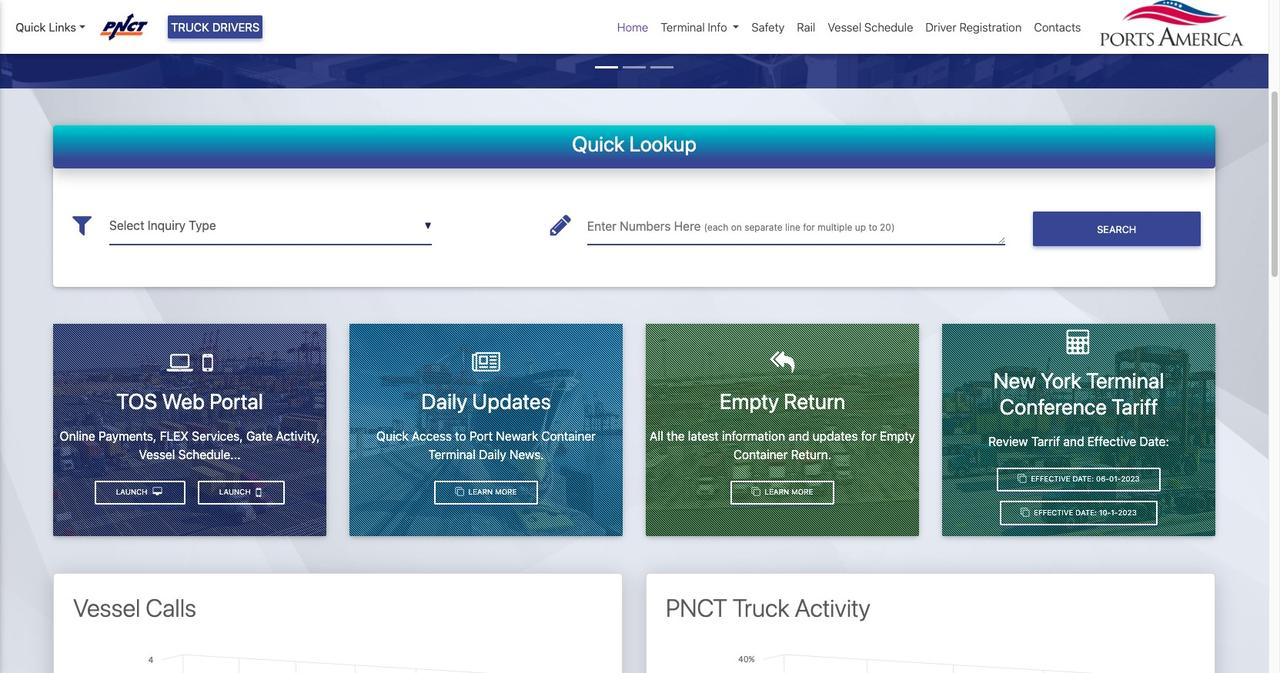 Task type: describe. For each thing, give the bounding box(es) containing it.
gate
[[246, 429, 273, 443]]

vessel for schedule
[[828, 20, 862, 34]]

more for updates
[[495, 489, 517, 497]]

empty return
[[720, 389, 846, 414]]

06-
[[1097, 475, 1110, 484]]

enter numbers here (each on separate line for multiple up to 20)
[[587, 220, 895, 233]]

quick links
[[15, 20, 76, 34]]

clone image for effective date: 06-01-2023
[[1018, 475, 1027, 484]]

for inside all the latest information and updates for empty container return.
[[861, 429, 877, 443]]

tax revenue
[[919, 13, 988, 27]]

date: for 01-
[[1073, 475, 1094, 484]]

latest
[[688, 429, 719, 443]]

for inside enter numbers here (each on separate line for multiple up to 20)
[[803, 222, 816, 233]]

0 horizontal spatial daily
[[421, 389, 468, 414]]

desktop image
[[153, 488, 162, 497]]

return
[[784, 389, 846, 414]]

safety
[[752, 20, 785, 34]]

drivers
[[212, 20, 260, 34]]

driver registration link
[[920, 12, 1028, 42]]

clone image for daily
[[456, 488, 464, 497]]

all the latest information and updates for empty container return.
[[650, 429, 916, 462]]

1-
[[1112, 509, 1119, 518]]

container inside "quick access to port newark container terminal daily news."
[[542, 429, 596, 443]]

learn more link for updates
[[434, 481, 538, 506]]

contacts link
[[1028, 12, 1088, 42]]

line
[[786, 222, 801, 233]]

launch for desktop image
[[116, 489, 150, 497]]

vessel for calls
[[73, 594, 140, 623]]

updates
[[813, 429, 858, 443]]

mobile image
[[256, 487, 261, 499]]

learn more link for return
[[731, 481, 835, 506]]

to inside "quick access to port newark container terminal daily news."
[[455, 429, 466, 443]]

20)
[[880, 222, 895, 233]]

activity
[[795, 594, 871, 623]]

0 horizontal spatial empty
[[720, 389, 779, 414]]

schedule
[[865, 20, 914, 34]]

info
[[708, 20, 728, 34]]

effective for effective date: 10-1-2023
[[1035, 509, 1074, 518]]

information
[[722, 429, 786, 443]]

access
[[412, 429, 452, 443]]

all
[[650, 429, 664, 443]]

search
[[1098, 224, 1137, 236]]

effective date: 06-01-2023 link
[[997, 468, 1162, 492]]

review tarrif and effective date:
[[989, 435, 1170, 449]]

tariff
[[1112, 394, 1159, 420]]

lookup
[[630, 131, 697, 156]]

calls
[[146, 594, 196, 623]]

clone image for effective date: 10-1-2023
[[1021, 509, 1030, 518]]

driver registration
[[926, 20, 1022, 34]]

vessel inside online payments, flex services, gate activity, vessel schedule...
[[139, 448, 175, 462]]

quick for quick access to port newark container terminal daily news.
[[377, 429, 409, 443]]

online
[[60, 429, 95, 443]]

business
[[702, 13, 751, 27]]

0 vertical spatial effective
[[1088, 435, 1137, 449]]

pnct
[[666, 594, 728, 623]]

tarrif
[[1032, 435, 1061, 449]]

tos web portal
[[116, 389, 263, 414]]

safety link
[[746, 12, 791, 42]]

home link
[[611, 12, 655, 42]]

enter
[[587, 220, 617, 233]]

payments,
[[99, 429, 157, 443]]

quick links link
[[15, 18, 85, 36]]

flex
[[160, 429, 189, 443]]

empty inside all the latest information and updates for empty container return.
[[880, 429, 916, 443]]

york
[[1041, 368, 1082, 394]]

terminal inside new york terminal conference tariff
[[1087, 368, 1165, 394]]

revenue
[[940, 13, 988, 27]]

and inside all the latest information and updates for empty container return.
[[789, 429, 810, 443]]

schedule...
[[178, 448, 241, 462]]

terminal inside "quick access to port newark container terminal daily news."
[[429, 448, 476, 462]]

effective date: 10-1-2023
[[1032, 509, 1137, 518]]

web
[[162, 389, 205, 414]]

the
[[667, 429, 685, 443]]

pnct truck activity
[[666, 594, 871, 623]]

1 horizontal spatial terminal
[[661, 20, 705, 34]]

more for return
[[792, 489, 814, 497]]

portal
[[209, 389, 263, 414]]



Task type: vqa. For each thing, say whether or not it's contained in the screenshot.
As
no



Task type: locate. For each thing, give the bounding box(es) containing it.
2023 right 06-
[[1122, 475, 1140, 484]]

0 horizontal spatial for
[[803, 222, 816, 233]]

learn down "quick access to port newark container terminal daily news."
[[469, 489, 493, 497]]

separate
[[745, 222, 783, 233]]

quick left lookup
[[572, 131, 625, 156]]

0 vertical spatial truck
[[171, 20, 209, 34]]

0 horizontal spatial container
[[542, 429, 596, 443]]

for
[[803, 222, 816, 233], [861, 429, 877, 443]]

1 launch from the left
[[219, 489, 253, 497]]

1 horizontal spatial learn more link
[[731, 481, 835, 506]]

2 learn more link from the left
[[731, 481, 835, 506]]

launch for mobile icon on the left of the page
[[219, 489, 253, 497]]

0 vertical spatial terminal
[[661, 20, 705, 34]]

effective date: 10-1-2023 link
[[1000, 502, 1159, 526]]

0 horizontal spatial more
[[495, 489, 517, 497]]

quick for quick lookup
[[572, 131, 625, 156]]

vessel schedule link
[[822, 12, 920, 42]]

quick inside "quick access to port newark container terminal daily news."
[[377, 429, 409, 443]]

2 learn from the left
[[765, 489, 790, 497]]

truck inside truck drivers link
[[171, 20, 209, 34]]

2 vertical spatial terminal
[[429, 448, 476, 462]]

0 vertical spatial 2023
[[1122, 475, 1140, 484]]

0 vertical spatial vessel
[[828, 20, 862, 34]]

container inside all the latest information and updates for empty container return.
[[734, 448, 788, 462]]

learn for return
[[765, 489, 790, 497]]

learn down all the latest information and updates for empty container return.
[[765, 489, 790, 497]]

daily down port
[[479, 448, 507, 462]]

clone image left the effective date: 10-1-2023
[[1021, 509, 1030, 518]]

1 vertical spatial clone image
[[1021, 509, 1030, 518]]

launch link down schedule...
[[198, 481, 285, 506]]

rail link
[[791, 12, 822, 42]]

new york terminal conference tariff
[[994, 368, 1165, 420]]

launch left mobile icon on the left of the page
[[219, 489, 253, 497]]

vessel inside 'link'
[[828, 20, 862, 34]]

2023 right the 10-
[[1119, 509, 1137, 518]]

effective up 01-
[[1088, 435, 1137, 449]]

1 vertical spatial effective
[[1032, 475, 1071, 484]]

0 horizontal spatial learn more
[[466, 489, 517, 497]]

business income
[[702, 13, 794, 27]]

terminal
[[661, 20, 705, 34], [1087, 368, 1165, 394], [429, 448, 476, 462]]

0 vertical spatial empty
[[720, 389, 779, 414]]

services,
[[192, 429, 243, 443]]

effective date: 06-01-2023
[[1029, 475, 1140, 484]]

1 vertical spatial truck
[[733, 594, 790, 623]]

clone image inside effective date: 10-1-2023 link
[[1021, 509, 1030, 518]]

learn more down "quick access to port newark container terminal daily news."
[[466, 489, 517, 497]]

0 horizontal spatial quick
[[15, 20, 46, 34]]

port
[[470, 429, 493, 443]]

and up the return.
[[789, 429, 810, 443]]

learn more link
[[434, 481, 538, 506], [731, 481, 835, 506]]

date: inside effective date: 06-01-2023 link
[[1073, 475, 1094, 484]]

truck right pnct
[[733, 594, 790, 623]]

2 vertical spatial quick
[[377, 429, 409, 443]]

1 horizontal spatial clone image
[[752, 488, 761, 497]]

2 learn more from the left
[[763, 489, 814, 497]]

01-
[[1110, 475, 1122, 484]]

0 vertical spatial quick
[[15, 20, 46, 34]]

quick for quick links
[[15, 20, 46, 34]]

1 vertical spatial 2023
[[1119, 509, 1137, 518]]

home
[[618, 20, 649, 34]]

vessel left calls
[[73, 594, 140, 623]]

0 horizontal spatial truck
[[171, 20, 209, 34]]

1 horizontal spatial container
[[734, 448, 788, 462]]

effective
[[1088, 435, 1137, 449], [1032, 475, 1071, 484], [1035, 509, 1074, 518]]

1 horizontal spatial to
[[869, 222, 878, 233]]

clone image down all the latest information and updates for empty container return.
[[752, 488, 761, 497]]

0 horizontal spatial learn
[[469, 489, 493, 497]]

effective down tarrif
[[1032, 475, 1071, 484]]

date: left 06-
[[1073, 475, 1094, 484]]

empty
[[720, 389, 779, 414], [880, 429, 916, 443]]

1 horizontal spatial more
[[792, 489, 814, 497]]

2 more from the left
[[792, 489, 814, 497]]

registration
[[960, 20, 1022, 34]]

effective for effective date: 06-01-2023
[[1032, 475, 1071, 484]]

1 horizontal spatial and
[[1064, 435, 1085, 449]]

1 vertical spatial for
[[861, 429, 877, 443]]

truck left drivers
[[171, 20, 209, 34]]

numbers
[[620, 220, 671, 233]]

launch left desktop image
[[116, 489, 150, 497]]

to
[[869, 222, 878, 233], [455, 429, 466, 443]]

empty up "information"
[[720, 389, 779, 414]]

1 vertical spatial container
[[734, 448, 788, 462]]

clone image for empty
[[752, 488, 761, 497]]

2 horizontal spatial quick
[[572, 131, 625, 156]]

quick lookup
[[572, 131, 697, 156]]

1 vertical spatial to
[[455, 429, 466, 443]]

1 learn more from the left
[[466, 489, 517, 497]]

daily updates
[[421, 389, 551, 414]]

activity,
[[276, 429, 320, 443]]

1 vertical spatial empty
[[880, 429, 916, 443]]

empty right 'updates'
[[880, 429, 916, 443]]

rail
[[797, 20, 816, 34]]

0 vertical spatial daily
[[421, 389, 468, 414]]

launch link
[[198, 481, 285, 506], [95, 481, 186, 506]]

date: down the tariff
[[1140, 435, 1170, 449]]

conference
[[1000, 394, 1108, 420]]

on
[[731, 222, 742, 233]]

2 launch link from the left
[[95, 481, 186, 506]]

daily
[[421, 389, 468, 414], [479, 448, 507, 462]]

launch
[[219, 489, 253, 497], [116, 489, 150, 497]]

vessel down flex
[[139, 448, 175, 462]]

and
[[789, 429, 810, 443], [1064, 435, 1085, 449]]

quick inside quick links link
[[15, 20, 46, 34]]

2 vertical spatial date:
[[1076, 509, 1097, 518]]

effective down effective date: 06-01-2023 link
[[1035, 509, 1074, 518]]

0 vertical spatial date:
[[1140, 435, 1170, 449]]

learn more for updates
[[466, 489, 517, 497]]

more
[[495, 489, 517, 497], [792, 489, 814, 497]]

to inside enter numbers here (each on separate line for multiple up to 20)
[[869, 222, 878, 233]]

0 horizontal spatial launch
[[116, 489, 150, 497]]

contacts
[[1035, 20, 1082, 34]]

1 vertical spatial daily
[[479, 448, 507, 462]]

new
[[994, 368, 1036, 394]]

to right up
[[869, 222, 878, 233]]

2 vertical spatial effective
[[1035, 509, 1074, 518]]

clone image
[[456, 488, 464, 497], [752, 488, 761, 497]]

0 horizontal spatial clone image
[[456, 488, 464, 497]]

quick
[[15, 20, 46, 34], [572, 131, 625, 156], [377, 429, 409, 443]]

income
[[754, 13, 794, 27]]

1 learn from the left
[[469, 489, 493, 497]]

learn more link down all the latest information and updates for empty container return.
[[731, 481, 835, 506]]

1 horizontal spatial daily
[[479, 448, 507, 462]]

clone image
[[1018, 475, 1027, 484], [1021, 509, 1030, 518]]

quick access to port newark container terminal daily news.
[[377, 429, 596, 462]]

0 horizontal spatial to
[[455, 429, 466, 443]]

0 vertical spatial clone image
[[1018, 475, 1027, 484]]

clone image down review
[[1018, 475, 1027, 484]]

1 horizontal spatial truck
[[733, 594, 790, 623]]

1 clone image from the left
[[456, 488, 464, 497]]

tos
[[116, 389, 157, 414]]

clone image inside effective date: 06-01-2023 link
[[1018, 475, 1027, 484]]

truck drivers link
[[168, 15, 263, 39]]

date: inside effective date: 10-1-2023 link
[[1076, 509, 1097, 518]]

quick left 'access'
[[377, 429, 409, 443]]

truck
[[171, 20, 209, 34], [733, 594, 790, 623]]

0 vertical spatial to
[[869, 222, 878, 233]]

learn more for return
[[763, 489, 814, 497]]

1 horizontal spatial empty
[[880, 429, 916, 443]]

learn
[[469, 489, 493, 497], [765, 489, 790, 497]]

launch link down payments,
[[95, 481, 186, 506]]

search button
[[1033, 212, 1201, 247]]

vessel right "rail"
[[828, 20, 862, 34]]

terminal up the tariff
[[1087, 368, 1165, 394]]

updates
[[472, 389, 551, 414]]

driver
[[926, 20, 957, 34]]

1 launch link from the left
[[198, 481, 285, 506]]

0 horizontal spatial terminal
[[429, 448, 476, 462]]

1 horizontal spatial launch link
[[198, 481, 285, 506]]

here
[[674, 220, 701, 233]]

tax
[[919, 13, 937, 27]]

more down the return.
[[792, 489, 814, 497]]

date:
[[1140, 435, 1170, 449], [1073, 475, 1094, 484], [1076, 509, 1097, 518]]

(each
[[704, 222, 729, 233]]

2 launch from the left
[[116, 489, 150, 497]]

1 vertical spatial date:
[[1073, 475, 1094, 484]]

vessel calls
[[73, 594, 196, 623]]

more down news.
[[495, 489, 517, 497]]

for right 'updates'
[[861, 429, 877, 443]]

1 vertical spatial terminal
[[1087, 368, 1165, 394]]

0 horizontal spatial and
[[789, 429, 810, 443]]

▼
[[425, 220, 432, 232]]

truck drivers
[[171, 20, 260, 34]]

1 vertical spatial quick
[[572, 131, 625, 156]]

2 horizontal spatial terminal
[[1087, 368, 1165, 394]]

2023 for 01-
[[1122, 475, 1140, 484]]

None text field
[[109, 207, 432, 245], [587, 207, 1006, 245], [109, 207, 432, 245], [587, 207, 1006, 245]]

2 vertical spatial vessel
[[73, 594, 140, 623]]

learn more link down "quick access to port newark container terminal daily news."
[[434, 481, 538, 506]]

date: left the 10-
[[1076, 509, 1097, 518]]

terminal left info at the top
[[661, 20, 705, 34]]

0 horizontal spatial learn more link
[[434, 481, 538, 506]]

terminal down 'access'
[[429, 448, 476, 462]]

date: for 1-
[[1076, 509, 1097, 518]]

learn more down the return.
[[763, 489, 814, 497]]

0 vertical spatial for
[[803, 222, 816, 233]]

daily up 'access'
[[421, 389, 468, 414]]

review
[[989, 435, 1029, 449]]

return.
[[791, 448, 832, 462]]

1 vertical spatial vessel
[[139, 448, 175, 462]]

10-
[[1100, 509, 1112, 518]]

quick left links
[[15, 20, 46, 34]]

2 clone image from the left
[[752, 488, 761, 497]]

multiple
[[818, 222, 853, 233]]

1 horizontal spatial for
[[861, 429, 877, 443]]

container up news.
[[542, 429, 596, 443]]

1 horizontal spatial learn
[[765, 489, 790, 497]]

1 more from the left
[[495, 489, 517, 497]]

0 vertical spatial container
[[542, 429, 596, 443]]

for right 'line'
[[803, 222, 816, 233]]

1 horizontal spatial learn more
[[763, 489, 814, 497]]

news.
[[510, 448, 544, 462]]

up
[[855, 222, 866, 233]]

0 horizontal spatial launch link
[[95, 481, 186, 506]]

terminal info
[[661, 20, 728, 34]]

learn for updates
[[469, 489, 493, 497]]

learn more
[[466, 489, 517, 497], [763, 489, 814, 497]]

to left port
[[455, 429, 466, 443]]

terminal info link
[[655, 12, 746, 42]]

newark
[[496, 429, 538, 443]]

1 horizontal spatial launch
[[219, 489, 253, 497]]

1 horizontal spatial quick
[[377, 429, 409, 443]]

links
[[49, 20, 76, 34]]

1 learn more link from the left
[[434, 481, 538, 506]]

daily inside "quick access to port newark container terminal daily news."
[[479, 448, 507, 462]]

container
[[542, 429, 596, 443], [734, 448, 788, 462]]

clone image down "quick access to port newark container terminal daily news."
[[456, 488, 464, 497]]

vessel schedule
[[828, 20, 914, 34]]

2023 for 1-
[[1119, 509, 1137, 518]]

online payments, flex services, gate activity, vessel schedule...
[[60, 429, 320, 462]]

2023
[[1122, 475, 1140, 484], [1119, 509, 1137, 518]]

and right tarrif
[[1064, 435, 1085, 449]]

container down "information"
[[734, 448, 788, 462]]



